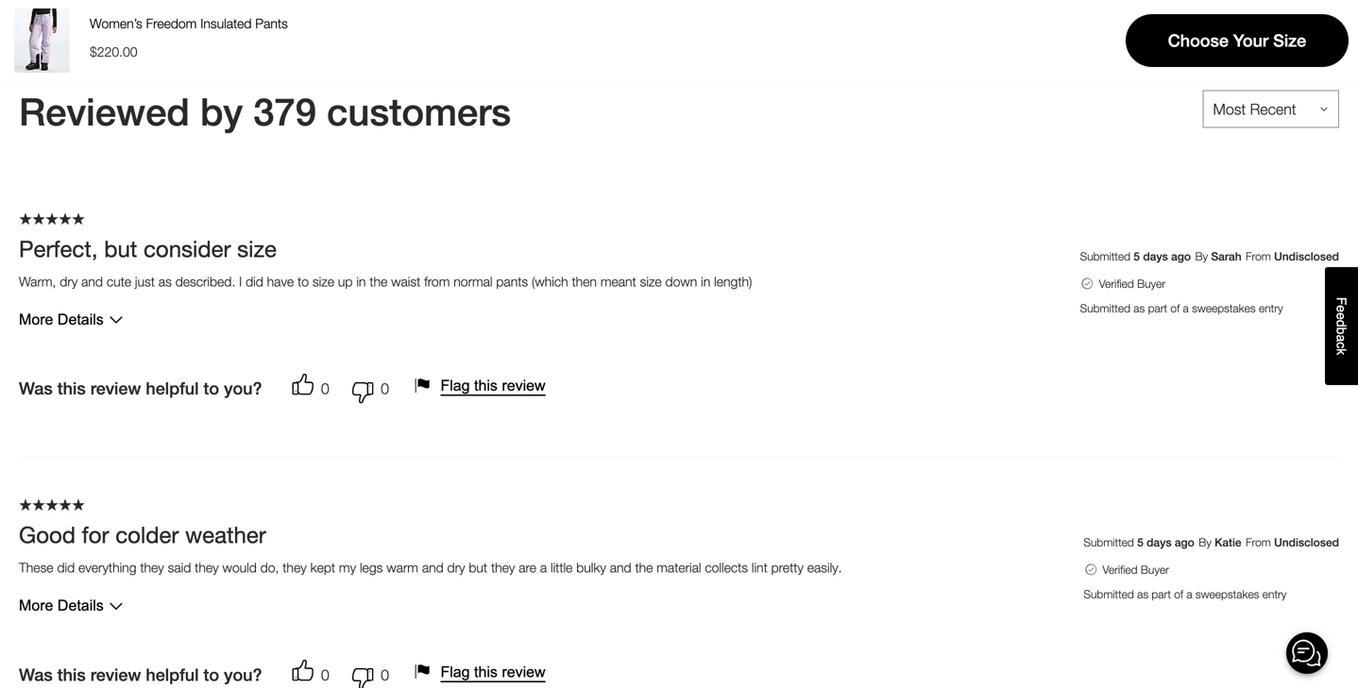 Task type: vqa. For each thing, say whether or not it's contained in the screenshot.
Perfect, More Details
yes



Task type: locate. For each thing, give the bounding box(es) containing it.
as
[[159, 274, 172, 290], [1134, 302, 1145, 315], [1138, 588, 1149, 602]]

sweepstakes
[[1193, 302, 1256, 315], [1196, 588, 1260, 602]]

0 horizontal spatial the
[[370, 274, 388, 290]]

0 vertical spatial more details
[[19, 311, 104, 328]]

sweepstakes for perfect, but consider size
[[1193, 302, 1256, 315]]

submitted as part of a sweepstakes entry for perfect, but consider size
[[1081, 302, 1284, 315]]

submitted as part of a sweepstakes entry for good for colder weather
[[1084, 588, 1287, 602]]

more details button for perfect,
[[19, 308, 128, 332]]

2 more details from the top
[[19, 598, 104, 615]]

from
[[1246, 250, 1272, 263], [1246, 536, 1272, 550]]

in right up
[[357, 274, 366, 290]]

buyer for perfect, but consider size
[[1138, 277, 1166, 291]]

1 vertical spatial part
[[1152, 588, 1172, 602]]

1 vertical spatial buyer
[[1141, 564, 1170, 577]]

379
[[253, 89, 317, 134]]

in
[[357, 274, 366, 290], [701, 274, 711, 290]]

days left sarah
[[1144, 250, 1169, 263]]

was
[[19, 379, 53, 399], [19, 666, 53, 685]]

more details button down the everything
[[19, 594, 128, 619]]

from for good for colder weather
[[1246, 536, 1272, 550]]

by left sarah
[[1196, 250, 1209, 263]]

and left cute
[[81, 274, 103, 290]]

1 vertical spatial 5
[[1138, 536, 1144, 550]]

they right "said"
[[195, 561, 219, 576]]

0 vertical spatial flag this review
[[441, 378, 546, 395]]

0 vertical spatial was
[[19, 379, 53, 399]]

1 vertical spatial flag
[[441, 664, 470, 681]]

to for weather
[[204, 666, 219, 685]]

entry left f
[[1260, 302, 1284, 315]]

1 horizontal spatial in
[[701, 274, 711, 290]]

0 button
[[292, 370, 337, 408], [337, 370, 397, 408], [292, 657, 337, 689], [337, 657, 397, 689]]

0 horizontal spatial dry
[[60, 274, 78, 290]]

your
[[1234, 31, 1269, 51]]

(which
[[532, 274, 568, 290]]

0 vertical spatial but
[[104, 235, 137, 262]]

0 vertical spatial buyer
[[1138, 277, 1166, 291]]

0 vertical spatial of
[[1171, 302, 1180, 315]]

1 details from the top
[[58, 311, 104, 328]]

my
[[339, 561, 356, 576]]

c
[[1335, 342, 1350, 349]]

pants
[[255, 16, 288, 31]]

customers
[[327, 89, 511, 134]]

5 left katie
[[1138, 536, 1144, 550]]

1 they from the left
[[140, 561, 164, 576]]

1 flag from the top
[[441, 378, 470, 395]]

0
[[321, 380, 330, 398], [381, 380, 389, 398], [321, 667, 330, 685], [381, 667, 389, 685]]

dry right 'warm'
[[447, 561, 465, 576]]

sweepstakes down sarah
[[1193, 302, 1256, 315]]

2 flag this review button from the top
[[412, 661, 553, 684]]

1 vertical spatial undisclosed
[[1275, 536, 1340, 550]]

undisclosed right katie
[[1275, 536, 1340, 550]]

more details down the warm,
[[19, 311, 104, 328]]

dry
[[60, 274, 78, 290], [447, 561, 465, 576]]

f e e d b a c k button
[[1326, 267, 1359, 386]]

2 more details button from the top
[[19, 594, 128, 619]]

1 vertical spatial more details button
[[19, 594, 128, 619]]

submitted as part of a sweepstakes entry
[[1081, 302, 1284, 315], [1084, 588, 1287, 602]]

1 vertical spatial entry
[[1263, 588, 1287, 602]]

submitted 5 days ago by sarah from undisclosed
[[1081, 250, 1340, 263]]

0 vertical spatial dry
[[60, 274, 78, 290]]

part
[[1149, 302, 1168, 315], [1152, 588, 1172, 602]]

0 vertical spatial 5
[[1134, 250, 1140, 263]]

1 vertical spatial as
[[1134, 302, 1145, 315]]

1 vertical spatial details
[[58, 598, 104, 615]]

0 horizontal spatial in
[[357, 274, 366, 290]]

2 undisclosed from the top
[[1275, 536, 1340, 550]]

0 vertical spatial flag
[[441, 378, 470, 395]]

0 vertical spatial verified buyer
[[1100, 277, 1166, 291]]

1 vertical spatial flag this review
[[441, 664, 546, 681]]

you?
[[224, 379, 262, 399], [224, 666, 262, 685]]

1 e from the top
[[1335, 306, 1350, 313]]

entry down submitted 5 days ago by katie from undisclosed
[[1263, 588, 1287, 602]]

collects
[[705, 561, 748, 576]]

1 more from the top
[[19, 311, 53, 328]]

d
[[1335, 320, 1350, 328]]

1 vertical spatial more
[[19, 598, 53, 615]]

e up 'd'
[[1335, 306, 1350, 313]]

1 helpful from the top
[[146, 379, 199, 399]]

0 vertical spatial more details button
[[19, 308, 128, 332]]

flag
[[441, 378, 470, 395], [441, 664, 470, 681]]

ago left sarah
[[1172, 250, 1192, 263]]

flag this review button
[[412, 375, 553, 397], [412, 661, 553, 684]]

2 flag this review from the top
[[441, 664, 546, 681]]

0 vertical spatial from
[[1246, 250, 1272, 263]]

of
[[1171, 302, 1180, 315], [1175, 588, 1184, 602]]

down
[[666, 274, 698, 290]]

1 vertical spatial but
[[469, 561, 488, 576]]

they left are
[[491, 561, 515, 576]]

1 vertical spatial verified
[[1103, 564, 1138, 577]]

e up the "b"
[[1335, 313, 1350, 320]]

more down these
[[19, 598, 53, 615]]

0 vertical spatial part
[[1149, 302, 1168, 315]]

katie
[[1215, 536, 1242, 550]]

entry
[[1260, 302, 1284, 315], [1263, 588, 1287, 602]]

1 vertical spatial dry
[[447, 561, 465, 576]]

these
[[19, 561, 53, 576]]

a
[[1184, 302, 1189, 315], [1335, 335, 1350, 342], [540, 561, 547, 576], [1187, 588, 1193, 602]]

1 you? from the top
[[224, 379, 262, 399]]

more down the warm,
[[19, 311, 53, 328]]

details
[[58, 311, 104, 328], [58, 598, 104, 615]]

5 left sarah
[[1134, 250, 1140, 263]]

1 more details from the top
[[19, 311, 104, 328]]

size up i
[[237, 235, 277, 262]]

warm, dry and cute just as described. i did have to size up in the waist from normal pants (which then meant size down in length)
[[19, 274, 752, 290]]

0 horizontal spatial but
[[104, 235, 137, 262]]

2 vertical spatial as
[[1138, 588, 1149, 602]]

by
[[1196, 250, 1209, 263], [1199, 536, 1212, 550]]

they left "said"
[[140, 561, 164, 576]]

they
[[140, 561, 164, 576], [195, 561, 219, 576], [283, 561, 307, 576], [491, 561, 515, 576]]

but
[[104, 235, 137, 262], [469, 561, 488, 576]]

in right down
[[701, 274, 711, 290]]

review
[[502, 378, 546, 395], [90, 379, 141, 399], [502, 664, 546, 681], [90, 666, 141, 685]]

0 vertical spatial did
[[246, 274, 263, 290]]

details for perfect,
[[58, 311, 104, 328]]

dry right the warm,
[[60, 274, 78, 290]]

by left katie
[[1199, 536, 1212, 550]]

reviewed
[[19, 89, 190, 134]]

0 vertical spatial undisclosed
[[1275, 250, 1340, 263]]

flag this review
[[441, 378, 546, 395], [441, 664, 546, 681]]

1 horizontal spatial dry
[[447, 561, 465, 576]]

verified buyer down submitted 5 days ago by sarah from undisclosed
[[1100, 277, 1166, 291]]

0 vertical spatial entry
[[1260, 302, 1284, 315]]

0 vertical spatial sweepstakes
[[1193, 302, 1256, 315]]

as down submitted 5 days ago by sarah from undisclosed
[[1134, 302, 1145, 315]]

0 vertical spatial you?
[[224, 379, 262, 399]]

kept
[[310, 561, 335, 576]]

was this review helpful to you?
[[19, 379, 262, 399], [19, 666, 262, 685]]

1 vertical spatial more details
[[19, 598, 104, 615]]

good for colder weather
[[19, 522, 266, 549]]

entry for weather
[[1263, 588, 1287, 602]]

weather
[[185, 522, 266, 549]]

1 vertical spatial you?
[[224, 666, 262, 685]]

1 was this review helpful to you? from the top
[[19, 379, 262, 399]]

0 vertical spatial verified
[[1100, 277, 1135, 291]]

2 you? from the top
[[224, 666, 262, 685]]

for
[[82, 522, 109, 549]]

part down submitted 5 days ago by sarah from undisclosed
[[1149, 302, 1168, 315]]

ago
[[1172, 250, 1192, 263], [1175, 536, 1195, 550]]

1 vertical spatial of
[[1175, 588, 1184, 602]]

size
[[1274, 31, 1307, 51]]

2 details from the top
[[58, 598, 104, 615]]

1 vertical spatial was this review helpful to you?
[[19, 666, 262, 685]]

women's
[[90, 16, 142, 31]]

just
[[135, 274, 155, 290]]

size
[[237, 235, 277, 262], [313, 274, 334, 290], [640, 274, 662, 290]]

0 vertical spatial details
[[58, 311, 104, 328]]

the left waist
[[370, 274, 388, 290]]

was this review helpful to you? for colder
[[19, 666, 262, 685]]

f
[[1335, 297, 1350, 306]]

1 vertical spatial by
[[1199, 536, 1212, 550]]

1 horizontal spatial did
[[246, 274, 263, 290]]

verified for weather
[[1103, 564, 1138, 577]]

1 vertical spatial to
[[204, 379, 219, 399]]

the left "material" in the bottom of the page
[[635, 561, 653, 576]]

0 vertical spatial by
[[1196, 250, 1209, 263]]

1 flag this review button from the top
[[412, 375, 553, 397]]

size left up
[[313, 274, 334, 290]]

did
[[246, 274, 263, 290], [57, 561, 75, 576]]

1 vertical spatial ago
[[1175, 536, 1195, 550]]

more details for good
[[19, 598, 104, 615]]

did right these
[[57, 561, 75, 576]]

2 more from the top
[[19, 598, 53, 615]]

0 vertical spatial ago
[[1172, 250, 1192, 263]]

to
[[298, 274, 309, 290], [204, 379, 219, 399], [204, 666, 219, 685]]

verified buyer
[[1100, 277, 1166, 291], [1103, 564, 1170, 577]]

and
[[81, 274, 103, 290], [422, 561, 444, 576], [610, 561, 632, 576]]

and right 'warm'
[[422, 561, 444, 576]]

2 vertical spatial to
[[204, 666, 219, 685]]

1 vertical spatial submitted as part of a sweepstakes entry
[[1084, 588, 1287, 602]]

1 vertical spatial flag this review button
[[412, 661, 553, 684]]

was for good
[[19, 666, 53, 685]]

1 flag this review from the top
[[441, 378, 546, 395]]

buyer
[[1138, 277, 1166, 291], [1141, 564, 1170, 577]]

1 vertical spatial verified buyer
[[1103, 564, 1170, 577]]

to for size
[[204, 379, 219, 399]]

undisclosed up f
[[1275, 250, 1340, 263]]

helpful for consider
[[146, 379, 199, 399]]

reviewed by 379 customers
[[19, 89, 511, 134]]

0 vertical spatial days
[[1144, 250, 1169, 263]]

days left katie
[[1147, 536, 1172, 550]]

part for weather
[[1152, 588, 1172, 602]]

length)
[[714, 274, 752, 290]]

flag this review for size
[[441, 378, 546, 395]]

2 was from the top
[[19, 666, 53, 685]]

1 undisclosed from the top
[[1275, 250, 1340, 263]]

details down the everything
[[58, 598, 104, 615]]

1 vertical spatial was
[[19, 666, 53, 685]]

1 was from the top
[[19, 379, 53, 399]]

3 they from the left
[[283, 561, 307, 576]]

sweepstakes for good for colder weather
[[1196, 588, 1260, 602]]

verified buyer down submitted 5 days ago by katie from undisclosed
[[1103, 564, 1170, 577]]

1 vertical spatial days
[[1147, 536, 1172, 550]]

and right bulky on the left bottom of page
[[610, 561, 632, 576]]

but up cute
[[104, 235, 137, 262]]

of down submitted 5 days ago by sarah from undisclosed
[[1171, 302, 1180, 315]]

do,
[[260, 561, 279, 576]]

helpful
[[146, 379, 199, 399], [146, 666, 199, 685]]

2 flag from the top
[[441, 664, 470, 681]]

as down submitted 5 days ago by katie from undisclosed
[[1138, 588, 1149, 602]]

submitted as part of a sweepstakes entry down submitted 5 days ago by katie from undisclosed
[[1084, 588, 1287, 602]]

0 vertical spatial more
[[19, 311, 53, 328]]

0 vertical spatial submitted as part of a sweepstakes entry
[[1081, 302, 1284, 315]]

5 for weather
[[1138, 536, 1144, 550]]

you? for weather
[[224, 666, 262, 685]]

0 vertical spatial was this review helpful to you?
[[19, 379, 262, 399]]

2 they from the left
[[195, 561, 219, 576]]

of down submitted 5 days ago by katie from undisclosed
[[1175, 588, 1184, 602]]

5 for size
[[1134, 250, 1140, 263]]

would
[[223, 561, 257, 576]]

1 vertical spatial the
[[635, 561, 653, 576]]

part down submitted 5 days ago by katie from undisclosed
[[1152, 588, 1172, 602]]

flag for weather
[[441, 664, 470, 681]]

good
[[19, 522, 76, 549]]

a inside button
[[1335, 335, 1350, 342]]

buyer down submitted 5 days ago by katie from undisclosed
[[1141, 564, 1170, 577]]

did right i
[[246, 274, 263, 290]]

1 horizontal spatial but
[[469, 561, 488, 576]]

1 from from the top
[[1246, 250, 1272, 263]]

0 vertical spatial to
[[298, 274, 309, 290]]

they right do,
[[283, 561, 307, 576]]

1 vertical spatial helpful
[[146, 666, 199, 685]]

consider
[[144, 235, 231, 262]]

from right sarah
[[1246, 250, 1272, 263]]

undisclosed
[[1275, 250, 1340, 263], [1275, 536, 1340, 550]]

1 vertical spatial did
[[57, 561, 75, 576]]

women's freedom insulated pants
[[90, 16, 288, 31]]

e
[[1335, 306, 1350, 313], [1335, 313, 1350, 320]]

a up k
[[1335, 335, 1350, 342]]

details down the perfect,
[[58, 311, 104, 328]]

as right just
[[159, 274, 172, 290]]

have
[[267, 274, 294, 290]]

buyer down submitted 5 days ago by sarah from undisclosed
[[1138, 277, 1166, 291]]

more details button down the warm,
[[19, 308, 128, 332]]

more
[[19, 311, 53, 328], [19, 598, 53, 615]]

from for perfect, but consider size
[[1246, 250, 1272, 263]]

size left down
[[640, 274, 662, 290]]

2 was this review helpful to you? from the top
[[19, 666, 262, 685]]

sweepstakes down katie
[[1196, 588, 1260, 602]]

2 from from the top
[[1246, 536, 1272, 550]]

warm,
[[19, 274, 56, 290]]

pretty
[[772, 561, 804, 576]]

submitted as part of a sweepstakes entry down submitted 5 days ago by sarah from undisclosed
[[1081, 302, 1284, 315]]

2 helpful from the top
[[146, 666, 199, 685]]

more for good for colder weather
[[19, 598, 53, 615]]

from right katie
[[1246, 536, 1272, 550]]

easily.
[[808, 561, 842, 576]]

flag this review button for perfect, but consider size
[[412, 375, 553, 397]]

verified
[[1100, 277, 1135, 291], [1103, 564, 1138, 577]]

sarah
[[1212, 250, 1242, 263]]

1 vertical spatial sweepstakes
[[1196, 588, 1260, 602]]

1 vertical spatial from
[[1246, 536, 1272, 550]]

0 vertical spatial helpful
[[146, 379, 199, 399]]

warm
[[387, 561, 419, 576]]

1 more details button from the top
[[19, 308, 128, 332]]

more details
[[19, 311, 104, 328], [19, 598, 104, 615]]

days for perfect, but consider size
[[1144, 250, 1169, 263]]

ago left katie
[[1175, 536, 1195, 550]]

verified for size
[[1100, 277, 1135, 291]]

0 vertical spatial flag this review button
[[412, 375, 553, 397]]

submitted
[[1081, 250, 1131, 263], [1081, 302, 1131, 315], [1084, 536, 1135, 550], [1084, 588, 1135, 602]]

https://images.thenorthface.com/is/image/thenorthface/nf0a5acy_pmi_hero?$color swatch$ image
[[9, 9, 74, 73]]

more details down these
[[19, 598, 104, 615]]

but left are
[[469, 561, 488, 576]]



Task type: describe. For each thing, give the bounding box(es) containing it.
then
[[572, 274, 597, 290]]

$220.00
[[90, 44, 138, 60]]

you? for size
[[224, 379, 262, 399]]

details for good
[[58, 598, 104, 615]]

everything
[[78, 561, 137, 576]]

cute
[[107, 274, 131, 290]]

helpful for colder
[[146, 666, 199, 685]]

buyer for good for colder weather
[[1141, 564, 1170, 577]]

was for perfect,
[[19, 379, 53, 399]]

k
[[1335, 349, 1350, 356]]

as for size
[[1134, 302, 1145, 315]]

more details button for good
[[19, 594, 128, 619]]

pants
[[496, 274, 528, 290]]

days for good for colder weather
[[1147, 536, 1172, 550]]

submitted 5 days ago by katie from undisclosed
[[1084, 536, 1340, 550]]

ago for good for colder weather
[[1175, 536, 1195, 550]]

meant
[[601, 274, 637, 290]]

0 horizontal spatial and
[[81, 274, 103, 290]]

2 horizontal spatial and
[[610, 561, 632, 576]]

choose your size button
[[1126, 14, 1349, 67]]

said
[[168, 561, 191, 576]]

i
[[239, 274, 242, 290]]

described.
[[175, 274, 235, 290]]

1 horizontal spatial the
[[635, 561, 653, 576]]

flag this review for weather
[[441, 664, 546, 681]]

bulky
[[577, 561, 606, 576]]

was this review helpful to you? for consider
[[19, 379, 262, 399]]

4 they from the left
[[491, 561, 515, 576]]

undisclosed for weather
[[1275, 536, 1340, 550]]

2 in from the left
[[701, 274, 711, 290]]

undisclosed for size
[[1275, 250, 1340, 263]]

freedom
[[146, 16, 197, 31]]

are
[[519, 561, 537, 576]]

as for weather
[[1138, 588, 1149, 602]]

legs
[[360, 561, 383, 576]]

f e e d b a c k
[[1335, 297, 1350, 356]]

ago for perfect, but consider size
[[1172, 250, 1192, 263]]

choose
[[1169, 31, 1229, 51]]

by for good for colder weather
[[1199, 536, 1212, 550]]

these did everything they said they would do, they kept my legs warm and dry but they are a little bulky and the material collects lint pretty easily.
[[19, 561, 842, 576]]

a down submitted 5 days ago by sarah from undisclosed
[[1184, 302, 1189, 315]]

material
[[657, 561, 702, 576]]

more details for perfect,
[[19, 311, 104, 328]]

verified buyer for good for colder weather
[[1103, 564, 1170, 577]]

of for weather
[[1175, 588, 1184, 602]]

up
[[338, 274, 353, 290]]

little
[[551, 561, 573, 576]]

more for perfect, but consider size
[[19, 311, 53, 328]]

a down submitted 5 days ago by katie from undisclosed
[[1187, 588, 1193, 602]]

waist
[[391, 274, 421, 290]]

flag for size
[[441, 378, 470, 395]]

2 horizontal spatial size
[[640, 274, 662, 290]]

normal
[[454, 274, 493, 290]]

lint
[[752, 561, 768, 576]]

a right are
[[540, 561, 547, 576]]

1 horizontal spatial size
[[313, 274, 334, 290]]

entry for size
[[1260, 302, 1284, 315]]

perfect, but consider size
[[19, 235, 277, 262]]

from
[[424, 274, 450, 290]]

flag this review button for good for colder weather
[[412, 661, 553, 684]]

b
[[1335, 328, 1350, 335]]

1 horizontal spatial and
[[422, 561, 444, 576]]

0 vertical spatial as
[[159, 274, 172, 290]]

verified buyer for perfect, but consider size
[[1100, 277, 1166, 291]]

by
[[200, 89, 243, 134]]

0 vertical spatial the
[[370, 274, 388, 290]]

colder
[[115, 522, 179, 549]]

of for size
[[1171, 302, 1180, 315]]

2 e from the top
[[1335, 313, 1350, 320]]

1 in from the left
[[357, 274, 366, 290]]

insulated
[[201, 16, 252, 31]]

0 horizontal spatial size
[[237, 235, 277, 262]]

by for perfect, but consider size
[[1196, 250, 1209, 263]]

choose your size
[[1169, 31, 1307, 51]]

part for size
[[1149, 302, 1168, 315]]

0 horizontal spatial did
[[57, 561, 75, 576]]

perfect,
[[19, 235, 98, 262]]



